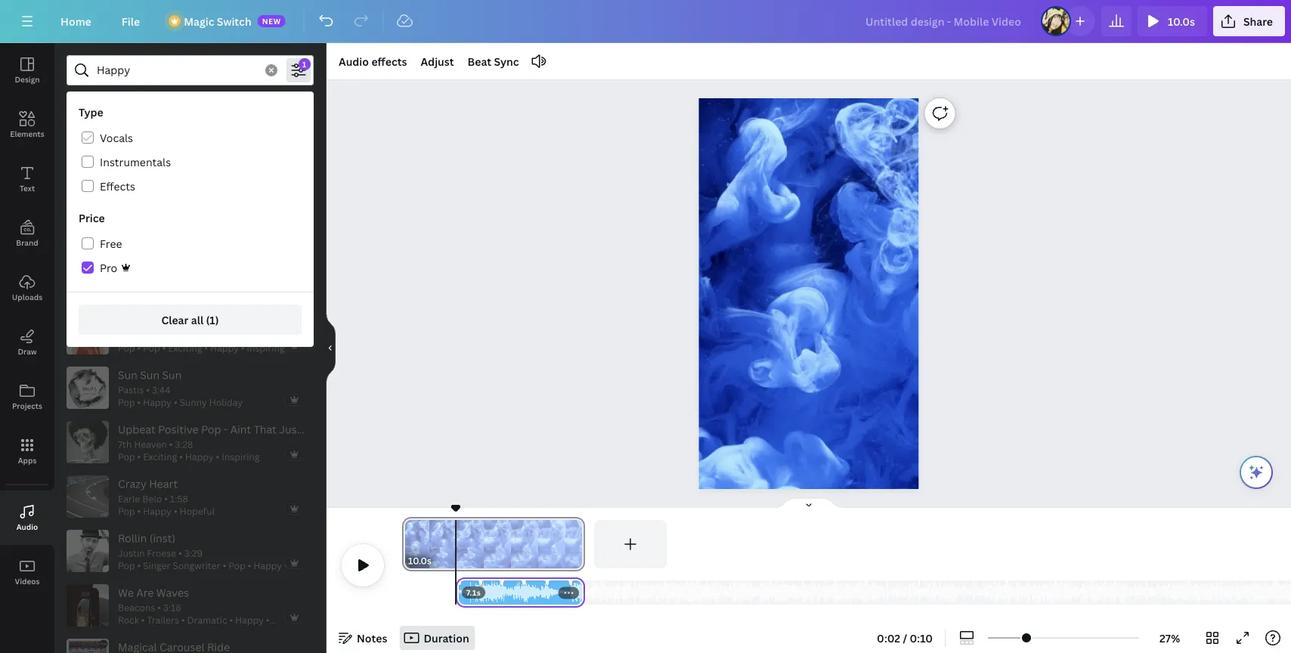 Task type: vqa. For each thing, say whether or not it's contained in the screenshot.
the the
yes



Task type: describe. For each thing, give the bounding box(es) containing it.
new
[[262, 16, 281, 26]]

upbeat fitness - thats just me (instrumental) erloom feat. king trife hip hop • pop • exciting • happy • inspiring
[[118, 150, 350, 204]]

(inst)
[[150, 531, 175, 545]]

rollin (inst)
[[118, 531, 175, 545]]

pop up the jq
[[158, 313, 178, 328]]

duration button
[[400, 626, 475, 650]]

toggle play audio track preview image for upbeat jazz - get it! (instrumental)
[[67, 258, 109, 300]]

your
[[213, 205, 236, 219]]

upbeat fun - lose your mind rag (instrumental)
[[118, 205, 361, 219]]

pop inside 7th heaven • 3:28 pop • exciting • happy • inspiring
[[118, 451, 135, 463]]

0:10
[[910, 631, 933, 645]]

type
[[79, 105, 103, 119]]

singer
[[143, 560, 171, 572]]

price group
[[79, 231, 302, 280]]

text button
[[0, 152, 54, 206]]

froese
[[147, 547, 176, 559]]

pop up love
[[118, 560, 135, 572]]

rollin
[[118, 531, 147, 545]]

3:18
[[163, 601, 181, 614]]

10 toggle play audio track preview image from the top
[[67, 639, 109, 653]]

we are waves
[[118, 586, 189, 600]]

max holm jazz • jazz • exciting • happy
[[118, 275, 242, 300]]

file
[[122, 14, 140, 28]]

0 vertical spatial quirky
[[198, 233, 227, 245]]

indigoe
[[118, 329, 150, 342]]

3:29
[[184, 547, 203, 559]]

design button
[[0, 43, 54, 98]]

pop inside the earle belo • 1:58 pop • happy • hopeful
[[118, 505, 135, 518]]

projects
[[12, 401, 42, 411]]

videos
[[15, 576, 40, 586]]

quirky inside the justin froese • 3:29 pop • singer songwriter • pop • happy • love • quirky
[[147, 572, 175, 585]]

clear all (1) button
[[79, 305, 302, 335]]

clear all (1)
[[161, 313, 219, 327]]

positive
[[158, 422, 199, 437]]

home
[[60, 14, 91, 28]]

hip hop, pop, exciting, happy, inspiring, 101 seconds element
[[118, 166, 302, 204]]

pastis
[[118, 384, 144, 396]]

country • happy • quirky
[[118, 233, 227, 245]]

earle
[[118, 492, 140, 505]]

hide pages image
[[773, 497, 845, 510]]

all
[[191, 313, 204, 327]]

3:28
[[175, 438, 193, 451]]

1 horizontal spatial just
[[279, 422, 301, 437]]

jazz, jazz, exciting, happy, 140 seconds element
[[118, 275, 242, 300]]

Design title text field
[[854, 6, 1035, 36]]

hop
[[135, 179, 154, 191]]

main menu bar
[[0, 0, 1291, 43]]

- for get
[[182, 259, 186, 273]]

holiday
[[209, 396, 243, 409]]

jq
[[164, 329, 177, 342]]

0 horizontal spatial 10.0s button
[[408, 553, 432, 569]]

inspiring inside 7th heaven • 3:28 pop • exciting • happy • inspiring
[[222, 451, 260, 463]]

/
[[903, 631, 907, 645]]

type group
[[79, 126, 302, 198]]

upbeat for upbeat pop - feel the magic (instrumental)
[[118, 313, 156, 328]]

sunny
[[180, 396, 207, 409]]

waves
[[156, 586, 189, 600]]

rock, trailers, dramatic, happy, inspiring, 198 seconds element
[[118, 601, 302, 639]]

share
[[1244, 14, 1273, 28]]

dramatic
[[187, 614, 227, 627]]

happy inside indigoe ft: jq • 2:49 pop • pop • exciting • happy • inspiring
[[210, 342, 239, 354]]

audio button
[[0, 491, 54, 545]]

happy childrens tunes button
[[207, 95, 341, 125]]

happy inside max holm jazz • jazz • exciting • happy
[[213, 287, 242, 300]]

upbeat pop - feel the magic (instrumental)
[[118, 313, 336, 328]]

vocals
[[100, 130, 133, 145]]

1 vertical spatial trimming, start edge slider
[[456, 581, 469, 605]]

0:02
[[877, 631, 901, 645]]

3:44
[[152, 384, 170, 396]]

we
[[118, 586, 134, 600]]

pop, pop, exciting, happy, inspiring, 169 seconds element
[[118, 329, 285, 355]]

toggle play audio track preview image for crazy heart
[[67, 476, 109, 518]]

3 sun from the left
[[162, 368, 182, 382]]

happy inside the justin froese • 3:29 pop • singer songwriter • pop • happy • love • quirky
[[254, 560, 282, 572]]

inspiring inside indigoe ft: jq • 2:49 pop • pop • exciting • happy • inspiring
[[247, 342, 285, 354]]

pop, happy, hopeful, 118 seconds element
[[118, 492, 215, 518]]

inspiring inside beacons • 3:18 rock • trailers • dramatic • happy • inspiring
[[118, 627, 156, 639]]

- for thats
[[197, 150, 201, 164]]

exciting inside 7th heaven • 3:28 pop • exciting • happy • inspiring
[[143, 451, 177, 463]]

toggle play audio track preview image for upbeat fun - lose your mind rag (instrumental)
[[67, 203, 109, 246]]

hide image
[[326, 312, 336, 384]]

beautiful
[[304, 422, 350, 437]]

are
[[136, 586, 154, 600]]

10.0s button inside main menu bar
[[1138, 6, 1207, 36]]

thats
[[204, 150, 232, 164]]

(instrumental) inside the upbeat fitness - thats just me (instrumental) erloom feat. king trife hip hop • pop • exciting • happy • inspiring
[[277, 150, 350, 164]]

happy down 'fun'
[[162, 233, 190, 245]]

trimming position slider
[[456, 581, 585, 605]]

beat
[[468, 54, 492, 68]]

happy childrens tunes
[[217, 102, 332, 117]]

projects button
[[0, 370, 54, 424]]

childrens
[[253, 102, 300, 117]]

toggle play audio track preview image for upbeat pop - feel the magic (instrumental)
[[67, 312, 109, 355]]

tunes
[[303, 102, 332, 117]]

lose
[[186, 205, 210, 219]]

toggle play audio track preview image for sun sun sun
[[67, 367, 109, 409]]

draw button
[[0, 315, 54, 370]]

side panel tab list
[[0, 43, 54, 600]]

inspiring inside the upbeat fitness - thats just me (instrumental) erloom feat. king trife hip hop • pop • exciting • happy • inspiring
[[118, 191, 156, 204]]

Search audio search field
[[97, 56, 256, 85]]

trailers
[[147, 614, 179, 627]]

switch
[[217, 14, 252, 28]]

beat sync
[[468, 54, 519, 68]]

crazy
[[118, 477, 147, 491]]

1 trimming, end edge slider from the top
[[572, 520, 585, 569]]

clear
[[161, 313, 189, 327]]

effects
[[100, 179, 135, 193]]

upbeat for upbeat fitness - thats just me (instrumental) erloom feat. king trife hip hop • pop • exciting • happy • inspiring
[[118, 150, 156, 164]]

happy inside pastis • 3:44 pop • happy • sunny holiday
[[143, 396, 172, 409]]

holm
[[138, 275, 161, 287]]

toggle play audio track preview image for upbeat fitness - thats just me (instrumental)
[[67, 149, 109, 191]]

- left aint
[[224, 422, 228, 437]]



Task type: locate. For each thing, give the bounding box(es) containing it.
pop down earle
[[118, 505, 135, 518]]

- for feel
[[181, 313, 185, 328]]

heaven
[[134, 438, 167, 451]]

0 vertical spatial trimming, start edge slider
[[402, 520, 416, 569]]

hopeful
[[180, 505, 215, 518]]

canva assistant image
[[1247, 463, 1266, 482]]

0 horizontal spatial audio
[[16, 522, 38, 532]]

pop inside pastis • 3:44 pop • happy • sunny holiday
[[118, 396, 135, 409]]

draw
[[18, 346, 37, 356]]

pop, singer songwriter, pop, happy, love, quirky, 209 seconds element
[[118, 547, 302, 585]]

advertising button
[[67, 95, 144, 125]]

- left get
[[182, 259, 186, 273]]

- for lose
[[180, 205, 184, 219]]

happy down "belo"
[[143, 505, 172, 518]]

2 toggle play audio track preview image from the top
[[67, 203, 109, 246]]

1 horizontal spatial magic
[[231, 313, 261, 328]]

jazz down holm
[[144, 287, 163, 300]]

just right that
[[279, 422, 301, 437]]

trimming, start edge slider
[[402, 520, 416, 569], [456, 581, 469, 605]]

pop down feat.
[[162, 179, 179, 191]]

home link
[[48, 6, 103, 36]]

indigoe ft: jq • 2:49 pop • pop • exciting • happy • inspiring
[[118, 329, 285, 354]]

27%
[[1160, 631, 1180, 645]]

quirky
[[198, 233, 227, 245], [147, 572, 175, 585]]

that
[[254, 422, 277, 437]]

advertising
[[76, 102, 134, 117]]

pop down pastis
[[118, 396, 135, 409]]

0 horizontal spatial just
[[234, 150, 256, 164]]

justin
[[118, 547, 145, 559]]

27% button
[[1145, 626, 1195, 650]]

heart
[[149, 477, 178, 491]]

happy inside the upbeat fitness - thats just me (instrumental) erloom feat. king trife hip hop • pop • exciting • happy • inspiring
[[229, 179, 257, 191]]

happy down the 3:28
[[185, 451, 214, 463]]

exciting up clear all (1)
[[171, 287, 205, 300]]

price
[[79, 211, 105, 225]]

magic inside main menu bar
[[184, 14, 214, 28]]

•
[[156, 179, 159, 191], [181, 179, 184, 191], [223, 179, 226, 191], [260, 179, 263, 191], [156, 233, 159, 245], [193, 233, 196, 245], [139, 287, 142, 300], [165, 287, 169, 300], [207, 287, 211, 300], [179, 329, 182, 342], [137, 342, 141, 354], [162, 342, 166, 354], [204, 342, 208, 354], [241, 342, 245, 354], [146, 384, 150, 396], [137, 396, 141, 409], [174, 396, 177, 409], [169, 438, 173, 451], [137, 451, 141, 463], [179, 451, 183, 463], [216, 451, 220, 463], [164, 492, 168, 505], [137, 505, 141, 518], [174, 505, 177, 518], [178, 547, 182, 559], [137, 560, 141, 572], [223, 560, 226, 572], [248, 560, 251, 572], [284, 560, 288, 572], [141, 572, 145, 585], [157, 601, 161, 614], [141, 614, 145, 627], [181, 614, 185, 627], [229, 614, 233, 627], [266, 614, 270, 627]]

happy right dramatic
[[235, 614, 264, 627]]

2 horizontal spatial sun
[[162, 368, 182, 382]]

toggle play audio track preview image for upbeat positive pop - aint that just beautiful
[[67, 421, 109, 463]]

audio effects
[[339, 54, 407, 68]]

beacons • 3:18 rock • trailers • dramatic • happy • inspiring
[[118, 601, 270, 639]]

justin froese • 3:29 pop • singer songwriter • pop • happy • love • quirky
[[118, 547, 288, 585]]

- inside the upbeat fitness - thats just me (instrumental) erloom feat. king trife hip hop • pop • exciting • happy • inspiring
[[197, 150, 201, 164]]

free
[[100, 236, 122, 251]]

9 toggle play audio track preview image from the top
[[67, 584, 109, 627]]

audio for audio effects
[[339, 54, 369, 68]]

happy left childrens
[[217, 102, 250, 117]]

king
[[174, 166, 193, 178]]

uploads
[[12, 292, 42, 302]]

.
[[720, 138, 721, 145]]

brand button
[[0, 206, 54, 261]]

duration
[[424, 631, 469, 645]]

audio up videos button
[[16, 522, 38, 532]]

1 horizontal spatial 10.0s
[[1168, 14, 1195, 28]]

audio effects button
[[333, 49, 413, 73]]

1 upbeat from the top
[[118, 150, 156, 164]]

2:49
[[184, 329, 203, 342]]

jazz down "max"
[[118, 287, 137, 300]]

happy inside the earle belo • 1:58 pop • happy • hopeful
[[143, 505, 172, 518]]

upbeat inside the upbeat fitness - thats just me (instrumental) erloom feat. king trife hip hop • pop • exciting • happy • inspiring
[[118, 150, 156, 164]]

elements button
[[0, 98, 54, 152]]

upbeat up indigoe at left
[[118, 313, 156, 328]]

happy inside button
[[217, 102, 250, 117]]

happy inside 7th heaven • 3:28 pop • exciting • happy • inspiring
[[185, 451, 214, 463]]

sync
[[494, 54, 519, 68]]

- up trife
[[197, 150, 201, 164]]

- right 'fun'
[[180, 205, 184, 219]]

8 toggle play audio track preview image from the top
[[67, 530, 109, 572]]

exciting inside max holm jazz • jazz • exciting • happy
[[171, 287, 205, 300]]

beat sync button
[[462, 49, 525, 73]]

1 vertical spatial quirky
[[147, 572, 175, 585]]

10.0s left share dropdown button
[[1168, 14, 1195, 28]]

apps
[[18, 455, 37, 465]]

10.0s left page title text box
[[408, 555, 432, 567]]

pop down 7th
[[118, 451, 135, 463]]

10.0s inside main menu bar
[[1168, 14, 1195, 28]]

0 horizontal spatial trimming, start edge slider
[[402, 520, 416, 569]]

inspiring down upbeat pop - feel the magic (instrumental)
[[247, 342, 285, 354]]

sun sun sun
[[118, 368, 182, 382]]

magic right the
[[231, 313, 261, 328]]

upbeat for upbeat jazz - get it! (instrumental)
[[118, 259, 156, 273]]

just inside the upbeat fitness - thats just me (instrumental) erloom feat. king trife hip hop • pop • exciting • happy • inspiring
[[234, 150, 256, 164]]

5 upbeat from the top
[[118, 422, 156, 437]]

feel
[[187, 313, 208, 328]]

exciting inside the upbeat fitness - thats just me (instrumental) erloom feat. king trife hip hop • pop • exciting • happy • inspiring
[[187, 179, 221, 191]]

pro
[[100, 260, 117, 275]]

pop, happy, sunny holiday, 224 seconds element
[[118, 384, 243, 409]]

0 horizontal spatial magic
[[184, 14, 214, 28]]

3 upbeat from the top
[[118, 259, 156, 273]]

1 vertical spatial audio
[[16, 522, 38, 532]]

2 trimming, end edge slider from the top
[[572, 581, 585, 605]]

pop
[[162, 179, 179, 191], [158, 313, 178, 328], [118, 342, 135, 354], [143, 342, 160, 354], [118, 396, 135, 409], [201, 422, 221, 437], [118, 451, 135, 463], [118, 505, 135, 518], [118, 560, 135, 572], [228, 560, 246, 572]]

-
[[197, 150, 201, 164], [180, 205, 184, 219], [182, 259, 186, 273], [181, 313, 185, 328], [224, 422, 228, 437]]

1 toggle play audio track preview image from the top
[[67, 149, 109, 191]]

text
[[20, 183, 35, 193]]

earle belo • 1:58 pop • happy • hopeful
[[118, 492, 215, 518]]

rock
[[118, 614, 139, 627]]

(instrumental)
[[277, 150, 350, 164], [288, 205, 361, 219], [223, 259, 296, 273], [263, 313, 336, 328]]

upbeat up "max"
[[118, 259, 156, 273]]

0 horizontal spatial 10.0s
[[408, 555, 432, 567]]

1:58
[[170, 492, 188, 505]]

get
[[189, 259, 207, 273]]

uploads button
[[0, 261, 54, 315]]

brand
[[16, 237, 38, 248]]

inspiring down the rock on the left of page
[[118, 627, 156, 639]]

pop, exciting, happy, inspiring, 208 seconds element
[[118, 438, 260, 463]]

0 vertical spatial audio
[[339, 54, 369, 68]]

it!
[[210, 259, 221, 273]]

1 horizontal spatial 10.0s button
[[1138, 6, 1207, 36]]

2 sun from the left
[[140, 368, 160, 382]]

0 vertical spatial just
[[234, 150, 256, 164]]

notes
[[357, 631, 387, 645]]

happy right 'songwriter'
[[254, 560, 282, 572]]

toggle play audio track preview image
[[67, 149, 109, 191], [67, 203, 109, 246], [67, 258, 109, 300], [67, 312, 109, 355], [67, 367, 109, 409], [67, 421, 109, 463], [67, 476, 109, 518], [67, 530, 109, 572], [67, 584, 109, 627], [67, 639, 109, 653]]

pop down indigoe at left
[[118, 342, 135, 354]]

quirky down singer
[[147, 572, 175, 585]]

upbeat for upbeat fun - lose your mind rag (instrumental)
[[118, 205, 156, 219]]

elements
[[10, 129, 44, 139]]

jazz up max holm jazz • jazz • exciting • happy
[[158, 259, 180, 273]]

0 horizontal spatial quirky
[[147, 572, 175, 585]]

1 vertical spatial trimming, end edge slider
[[572, 581, 585, 605]]

rag
[[267, 205, 286, 219]]

instrumentals
[[100, 155, 171, 169]]

happy down upbeat pop - feel the magic (instrumental)
[[210, 342, 239, 354]]

magic left switch
[[184, 14, 214, 28]]

inspiring
[[118, 191, 156, 204], [247, 342, 285, 354], [222, 451, 260, 463], [118, 627, 156, 639]]

4 upbeat from the top
[[118, 313, 156, 328]]

5 toggle play audio track preview image from the top
[[67, 367, 109, 409]]

0 vertical spatial magic
[[184, 14, 214, 28]]

7 toggle play audio track preview image from the top
[[67, 476, 109, 518]]

audio inside button
[[16, 522, 38, 532]]

sun
[[118, 368, 137, 382], [140, 368, 160, 382], [162, 368, 182, 382]]

pop right 'songwriter'
[[228, 560, 246, 572]]

audio left effects on the left of the page
[[339, 54, 369, 68]]

inspiring down hop
[[118, 191, 156, 204]]

1 vertical spatial magic
[[231, 313, 261, 328]]

magic switch
[[184, 14, 252, 28]]

0 vertical spatial trimming, end edge slider
[[572, 520, 585, 569]]

upbeat for upbeat positive pop - aint that just beautiful
[[118, 422, 156, 437]]

upbeat up erloom
[[118, 150, 156, 164]]

Page title text field
[[438, 553, 444, 569]]

4 toggle play audio track preview image from the top
[[67, 312, 109, 355]]

mind
[[239, 205, 264, 219]]

just left me
[[234, 150, 256, 164]]

adjust
[[421, 54, 454, 68]]

the
[[211, 313, 228, 328]]

happy down 3:44
[[143, 396, 172, 409]]

0 horizontal spatial sun
[[118, 368, 137, 382]]

audio
[[339, 54, 369, 68], [16, 522, 38, 532]]

10.0s button
[[1138, 6, 1207, 36], [408, 553, 432, 569]]

magic
[[184, 14, 214, 28], [231, 313, 261, 328]]

upbeat up 7th
[[118, 422, 156, 437]]

exciting
[[187, 179, 221, 191], [171, 287, 205, 300], [168, 342, 202, 354], [143, 451, 177, 463]]

audio for audio
[[16, 522, 38, 532]]

videos button
[[0, 545, 54, 600]]

exciting down heaven
[[143, 451, 177, 463]]

aint
[[230, 422, 251, 437]]

pop inside the upbeat fitness - thats just me (instrumental) erloom feat. king trife hip hop • pop • exciting • happy • inspiring
[[162, 179, 179, 191]]

1 vertical spatial 10.0s button
[[408, 553, 432, 569]]

2 upbeat from the top
[[118, 205, 156, 219]]

trimming, start edge slider left page title text box
[[402, 520, 416, 569]]

inspiring down aint
[[222, 451, 260, 463]]

exciting inside indigoe ft: jq • 2:49 pop • pop • exciting • happy • inspiring
[[168, 342, 202, 354]]

happy up upbeat fun - lose your mind rag (instrumental)
[[229, 179, 257, 191]]

trimming, end edge slider
[[572, 520, 585, 569], [572, 581, 585, 605]]

pop down the "ft:"
[[143, 342, 160, 354]]

3 toggle play audio track preview image from the top
[[67, 258, 109, 300]]

0:02 / 0:10
[[877, 631, 933, 645]]

7th heaven • 3:28 pop • exciting • happy • inspiring
[[118, 438, 260, 463]]

exciting down 2:49
[[168, 342, 202, 354]]

trimming, start edge slider up duration
[[456, 581, 469, 605]]

toggle play audio track preview image for rollin (inst)
[[67, 530, 109, 572]]

happy inside beacons • 3:18 rock • trailers • dramatic • happy • inspiring
[[235, 614, 264, 627]]

audio inside popup button
[[339, 54, 369, 68]]

1 vertical spatial just
[[279, 422, 301, 437]]

quirky up it!
[[198, 233, 227, 245]]

pop left aint
[[201, 422, 221, 437]]

effects
[[372, 54, 407, 68]]

7th
[[118, 438, 132, 451]]

1 horizontal spatial sun
[[140, 368, 160, 382]]

1 horizontal spatial trimming, start edge slider
[[456, 581, 469, 605]]

0 vertical spatial 10.0s button
[[1138, 6, 1207, 36]]

happy up upbeat pop - feel the magic (instrumental)
[[213, 287, 242, 300]]

fun
[[158, 205, 177, 219]]

1 horizontal spatial audio
[[339, 54, 369, 68]]

exciting down trife
[[187, 179, 221, 191]]

upbeat positive pop - aint that just beautiful
[[118, 422, 350, 437]]

toggle play audio track preview image for we are waves
[[67, 584, 109, 627]]

6 toggle play audio track preview image from the top
[[67, 421, 109, 463]]

upbeat up country at the left of page
[[118, 205, 156, 219]]

1 vertical spatial 10.0s
[[408, 555, 432, 567]]

fitness
[[158, 150, 195, 164]]

1 sun from the left
[[118, 368, 137, 382]]

1 horizontal spatial quirky
[[198, 233, 227, 245]]

love
[[118, 572, 139, 585]]

0 vertical spatial 10.0s
[[1168, 14, 1195, 28]]

feat.
[[152, 166, 172, 178]]

- left 'all' in the left of the page
[[181, 313, 185, 328]]



